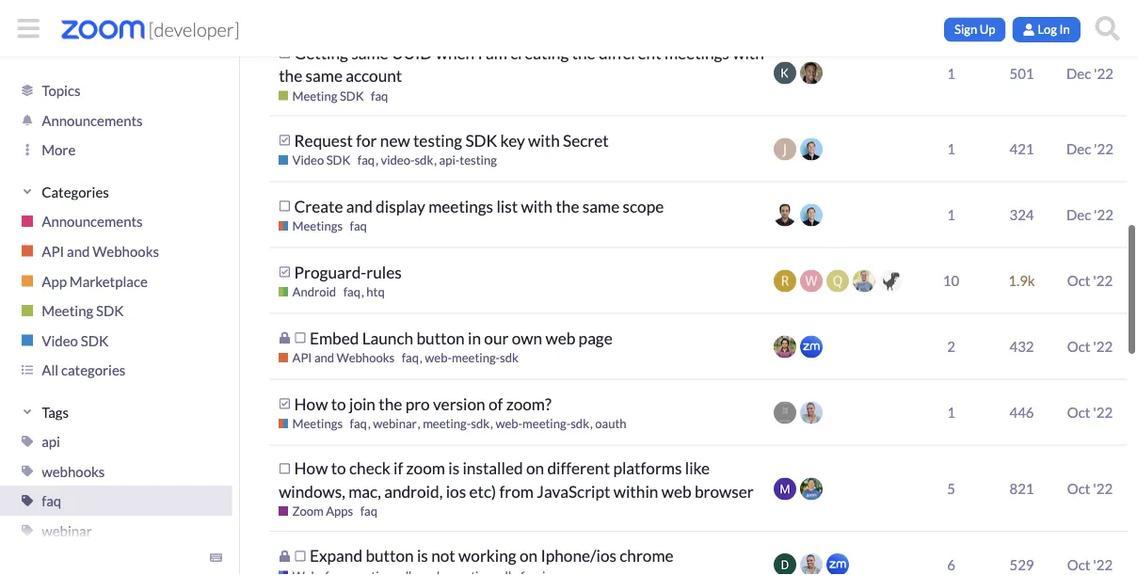 Task type: locate. For each thing, give the bounding box(es) containing it.
getting
[[294, 43, 348, 62]]

system - most recent poster image right gianni - frequent poster icon
[[827, 554, 849, 575]]

tag image left api
[[22, 436, 33, 447]]

tags list down embed launch button in our own web page
[[402, 349, 519, 367]]

meetings up windows,
[[292, 416, 343, 431]]

1
[[947, 64, 956, 81], [947, 140, 956, 157], [947, 206, 956, 223], [947, 404, 956, 421]]

'22 right 324
[[1094, 206, 1114, 223]]

0 vertical spatial meeting sdk link
[[279, 87, 364, 104]]

oct '22 link for chrome
[[1063, 542, 1118, 575]]

529
[[1010, 556, 1034, 573]]

this topic has no solution image left getting on the top of page
[[279, 47, 291, 59]]

meeting down getting on the top of page
[[292, 88, 337, 103]]

gianni - most recent poster, accepted answer image
[[800, 402, 823, 424]]

webhooks down launch
[[337, 350, 395, 365]]

oct right "1.9k"
[[1068, 272, 1091, 289]]

sdk left oauth
[[571, 416, 589, 431]]

account
[[346, 66, 402, 85]]

webhooks inside api and webhooks link
[[93, 243, 159, 260]]

3 dec '22 from the top
[[1067, 206, 1114, 223]]

1 horizontal spatial system - most recent poster image
[[827, 554, 849, 575]]

1 horizontal spatial meetings
[[665, 43, 730, 62]]

0 horizontal spatial web-
[[425, 350, 452, 365]]

0 vertical spatial this topic has a solution image
[[279, 134, 291, 146]]

web right own
[[546, 328, 576, 347]]

1 left 421
[[947, 140, 956, 157]]

tag image left webhooks
[[22, 466, 33, 477]]

2 1 from the top
[[947, 140, 956, 157]]

zoom
[[292, 504, 324, 519]]

windows,
[[279, 481, 345, 501]]

oct '22 link right 432
[[1063, 324, 1118, 369]]

1 horizontal spatial web-
[[496, 416, 523, 431]]

webinar down pro at the bottom
[[373, 416, 417, 431]]

0 horizontal spatial system - most recent poster image
[[800, 336, 823, 358]]

2 vertical spatial dec '22
[[1067, 206, 1114, 223]]

1 vertical spatial on
[[520, 546, 538, 565]]

announcements link down topics
[[0, 105, 232, 135]]

meetings link for create
[[279, 218, 343, 235]]

0 vertical spatial button
[[417, 328, 465, 347]]

0 horizontal spatial webinar link
[[0, 516, 232, 545]]

api and webhooks link up "marketplace"
[[0, 236, 232, 266]]

up
[[980, 22, 996, 37]]

search image
[[1092, 16, 1124, 41]]

api and webhooks link down 'embed'
[[279, 349, 395, 367]]

oct '22 link
[[1063, 258, 1118, 303], [1063, 324, 1118, 369], [1063, 390, 1118, 435], [1063, 466, 1118, 511], [1063, 542, 1118, 575]]

topics link
[[0, 76, 232, 105]]

marketplace
[[70, 272, 148, 289]]

dec for scope
[[1067, 206, 1092, 223]]

button left not on the left
[[366, 546, 414, 565]]

faq down proguard-rules
[[343, 284, 361, 300]]

4 1 from the top
[[947, 404, 956, 421]]

1 announcements link from the top
[[0, 105, 232, 135]]

aseem - original poster image
[[774, 336, 797, 358]]

qian zhou - frequent poster image
[[827, 270, 849, 292]]

all categories
[[42, 361, 126, 378]]

meetings link up windows,
[[279, 415, 343, 433]]

how to join the pro version of zoom? link
[[294, 380, 552, 427]]

'22 right 421
[[1094, 140, 1114, 157]]

web- down of
[[496, 416, 523, 431]]

browser
[[695, 481, 754, 501]]

proguard-
[[294, 262, 367, 281]]

2 how from the top
[[294, 459, 328, 478]]

same
[[351, 43, 389, 62], [306, 66, 343, 85], [583, 196, 620, 216]]

1 vertical spatial api
[[292, 350, 312, 365]]

3 dec from the top
[[1067, 206, 1092, 223]]

oct '22 right 446
[[1068, 404, 1113, 421]]

hide sidebar image
[[12, 16, 45, 41]]

this topic has no solution image up windows,
[[279, 463, 291, 475]]

is left not on the left
[[417, 546, 428, 565]]

501
[[1010, 64, 1034, 81]]

how to join the pro version of zoom?
[[294, 394, 552, 413]]

htq link
[[367, 283, 385, 301]]

0 vertical spatial how
[[294, 394, 328, 413]]

0 horizontal spatial meeting
[[42, 302, 93, 319]]

video sdk faq video-sdk api-testing
[[292, 153, 497, 168]]

0 vertical spatial web
[[546, 328, 576, 347]]

testing up api- at the top left
[[413, 130, 462, 150]]

gianni - frequent poster image
[[800, 554, 823, 575]]

oct '22 right "1.9k"
[[1068, 272, 1113, 289]]

android
[[292, 284, 336, 300]]

0 vertical spatial announcements
[[42, 112, 143, 129]]

tag image
[[22, 495, 33, 507], [22, 525, 33, 536]]

check
[[349, 459, 391, 478]]

with
[[733, 43, 764, 62], [528, 130, 560, 150], [521, 196, 553, 216]]

1 vertical spatial announcements
[[42, 213, 143, 230]]

1 vertical spatial video sdk link
[[0, 325, 232, 355]]

2 vertical spatial dec '22 link
[[1062, 192, 1119, 237]]

api down 'embed'
[[292, 350, 312, 365]]

'22 right 446
[[1094, 404, 1113, 421]]

same up account at the top left of the page
[[351, 43, 389, 62]]

dec '22 link right 421
[[1062, 126, 1119, 172]]

create and display meetings list with the same scope link
[[294, 182, 664, 230]]

1 vertical spatial webinar
[[42, 522, 92, 539]]

0 horizontal spatial api
[[42, 243, 64, 260]]

meeting for meeting sdk faq
[[292, 88, 337, 103]]

1 1 from the top
[[947, 64, 956, 81]]

1 tag image from the top
[[22, 495, 33, 507]]

dec '22 link for scope
[[1062, 192, 1119, 237]]

1 meetings from the top
[[292, 219, 343, 234]]

1 button down '2' button
[[943, 391, 960, 434]]

dec '22 link
[[1062, 50, 1119, 95], [1062, 126, 1119, 172], [1062, 192, 1119, 237]]

how to check if zoom is installed on different platforms like windows, mac, android, ios etc) from javascript within web browser
[[279, 459, 754, 501]]

1 horizontal spatial api
[[292, 350, 312, 365]]

'22 for page
[[1094, 338, 1113, 355]]

sdk down account at the top left of the page
[[340, 88, 364, 103]]

0 horizontal spatial webhooks
[[93, 243, 159, 260]]

1 horizontal spatial same
[[351, 43, 389, 62]]

1 vertical spatial is
[[417, 546, 428, 565]]

is
[[448, 459, 460, 478], [417, 546, 428, 565]]

2 angle down image from the top
[[21, 406, 33, 418]]

3 this topic has a solution image from the top
[[279, 398, 291, 410]]

sdk up categories
[[81, 332, 109, 349]]

0 horizontal spatial meetings
[[429, 196, 494, 216]]

meeting sdk faq
[[292, 88, 388, 103]]

dec '22 link for different
[[1062, 50, 1119, 95]]

0 horizontal spatial and
[[67, 243, 90, 260]]

1 to from the top
[[331, 394, 346, 413]]

4 1 button from the top
[[943, 391, 960, 434]]

system - most recent poster image right aseem - original poster icon
[[800, 336, 823, 358]]

1 vertical spatial meeting
[[42, 302, 93, 319]]

0 vertical spatial and
[[346, 196, 373, 216]]

this topic has a solution image
[[279, 134, 291, 146], [279, 266, 291, 278], [279, 398, 291, 410]]

1 vertical spatial webhooks
[[337, 350, 395, 365]]

how for how to join the pro version of zoom?
[[294, 394, 328, 413]]

1 horizontal spatial video
[[292, 153, 324, 168]]

1 oct '22 link from the top
[[1063, 258, 1118, 303]]

video sdk link
[[279, 152, 351, 169], [0, 325, 232, 355]]

dec right 324
[[1067, 206, 1092, 223]]

'22 for on
[[1094, 480, 1113, 497]]

sdk down request
[[326, 153, 351, 168]]

meeting- down 'version'
[[423, 416, 471, 431]]

api up app
[[42, 243, 64, 260]]

android faq htq
[[292, 284, 385, 300]]

apps
[[326, 504, 353, 519]]

webhooks link
[[0, 456, 232, 486]]

1 vertical spatial dec '22 link
[[1062, 126, 1119, 172]]

ios
[[446, 481, 466, 501]]

oct '22 link right "1.9k"
[[1063, 258, 1118, 303]]

angle down image for tags
[[21, 406, 33, 418]]

dec '22 right 324
[[1067, 206, 1114, 223]]

3 oct '22 link from the top
[[1063, 390, 1118, 435]]

2 meetings link from the top
[[279, 415, 343, 433]]

oct right 446
[[1068, 404, 1091, 421]]

web-meeting-sdk link down in
[[425, 349, 519, 367]]

2 dec from the top
[[1067, 140, 1092, 157]]

angle down image inside categories dropdown button
[[21, 186, 33, 198]]

the linen house - original poster image
[[774, 402, 797, 424]]

in
[[468, 328, 481, 347]]

0 vertical spatial dec '22
[[1067, 64, 1114, 81]]

this topic has a solution image up android link on the left of the page
[[279, 266, 291, 278]]

2 oct from the top
[[1068, 338, 1091, 355]]

0 horizontal spatial webinar
[[42, 522, 92, 539]]

our
[[484, 328, 509, 347]]

1 horizontal spatial and
[[314, 350, 334, 365]]

4 oct from the top
[[1068, 480, 1091, 497]]

join
[[349, 394, 376, 413]]

0 horizontal spatial video
[[42, 332, 78, 349]]

different right creating
[[599, 43, 662, 62]]

1 vertical spatial system - most recent poster image
[[827, 554, 849, 575]]

tag image for webinar
[[22, 525, 33, 536]]

oct '22 for on
[[1068, 480, 1113, 497]]

2 tag image from the top
[[22, 525, 33, 536]]

tag image inside api link
[[22, 436, 33, 447]]

2 oct '22 from the top
[[1068, 338, 1113, 355]]

1 vertical spatial web
[[662, 481, 692, 501]]

1 vertical spatial to
[[331, 459, 346, 478]]

2
[[947, 338, 956, 355]]

oct right 432
[[1068, 338, 1091, 355]]

1 button down sign at the right top of page
[[943, 52, 960, 94]]

2 button
[[943, 325, 960, 368]]

faq
[[371, 88, 388, 103], [358, 153, 375, 168], [350, 219, 367, 234], [343, 284, 361, 300], [402, 350, 419, 365], [350, 416, 367, 431], [42, 492, 62, 509], [360, 504, 378, 519]]

1 dec '22 from the top
[[1067, 64, 1114, 81]]

video up all
[[42, 332, 78, 349]]

tags list
[[358, 152, 497, 169], [343, 283, 385, 301], [402, 349, 519, 367], [350, 415, 627, 433], [325, 567, 558, 575]]

this topic has no solution image
[[279, 47, 291, 59], [279, 200, 291, 212], [294, 332, 306, 344], [279, 463, 291, 475], [294, 550, 306, 562]]

button inside the embed launch button in our own web page link
[[417, 328, 465, 347]]

1 horizontal spatial api and webhooks link
[[279, 349, 395, 367]]

1 dec from the top
[[1067, 64, 1092, 81]]

system - most recent poster image
[[800, 336, 823, 358], [827, 554, 849, 575]]

5 oct from the top
[[1068, 556, 1091, 573]]

tag image inside webhooks link
[[22, 466, 33, 477]]

faq down join
[[350, 416, 367, 431]]

1 button for how to join the pro version of zoom?
[[943, 391, 960, 434]]

1 vertical spatial different
[[547, 459, 610, 478]]

app marketplace link
[[0, 266, 232, 296]]

web down like
[[662, 481, 692, 501]]

0 vertical spatial different
[[599, 43, 662, 62]]

4 oct '22 from the top
[[1068, 480, 1113, 497]]

2 vertical spatial same
[[583, 196, 620, 216]]

oct right '821'
[[1068, 480, 1091, 497]]

2 vertical spatial dec
[[1067, 206, 1092, 223]]

meeting-
[[452, 350, 500, 365], [423, 416, 471, 431], [523, 416, 571, 431]]

this topic has no solution image for create
[[279, 200, 291, 212]]

2 this topic has a solution image from the top
[[279, 266, 291, 278]]

with right key
[[528, 130, 560, 150]]

roche thailand head office - original poster image
[[774, 270, 797, 292]]

0 vertical spatial web-
[[425, 350, 452, 365]]

oct '22 for zoom?
[[1068, 404, 1113, 421]]

angle down image for categories
[[21, 186, 33, 198]]

1 button left 421
[[943, 128, 960, 170]]

different up javascript
[[547, 459, 610, 478]]

angle down image
[[21, 186, 33, 198], [21, 406, 33, 418]]

and up meetings faq
[[346, 196, 373, 216]]

1 horizontal spatial meeting
[[292, 88, 337, 103]]

how up windows,
[[294, 459, 328, 478]]

the
[[572, 43, 596, 62], [279, 66, 302, 85], [556, 196, 580, 216], [379, 394, 402, 413]]

is up the ios
[[448, 459, 460, 478]]

1 button for request for new testing sdk key with secret
[[943, 128, 960, 170]]

1 horizontal spatial webinar
[[373, 416, 417, 431]]

log
[[1038, 22, 1057, 37]]

zoom
[[406, 459, 445, 478]]

topics
[[42, 82, 81, 99]]

1 1 button from the top
[[943, 52, 960, 94]]

and for api and webhooks faq web-meeting-sdk
[[314, 350, 334, 365]]

web-
[[425, 350, 452, 365], [496, 416, 523, 431]]

and down 'embed'
[[314, 350, 334, 365]]

this topic is closed; it no longer accepts new replies image
[[279, 332, 291, 344]]

1 vertical spatial webinar link
[[0, 516, 232, 545]]

2 dec '22 link from the top
[[1062, 126, 1119, 172]]

0 vertical spatial testing
[[413, 130, 462, 150]]

1 button for create and display meetings list with the same scope
[[943, 194, 960, 236]]

oct
[[1068, 272, 1091, 289], [1068, 338, 1091, 355], [1068, 404, 1091, 421], [1068, 480, 1091, 497], [1068, 556, 1091, 573]]

446
[[1010, 404, 1034, 421]]

3 1 from the top
[[947, 206, 956, 223]]

2 horizontal spatial same
[[583, 196, 620, 216]]

webinar link
[[373, 415, 423, 433], [0, 516, 232, 545]]

0 vertical spatial meetings link
[[279, 218, 343, 235]]

getting same uuid when i am creating the different meetings with the same account
[[279, 43, 764, 85]]

sdk up api-testing link
[[466, 130, 497, 150]]

zoom apps faq
[[292, 504, 378, 519]]

how left join
[[294, 394, 328, 413]]

0 vertical spatial with
[[733, 43, 764, 62]]

1 vertical spatial angle down image
[[21, 406, 33, 418]]

and up app marketplace
[[67, 243, 90, 260]]

oct '22 for page
[[1068, 338, 1113, 355]]

dec '22 down search image
[[1067, 64, 1114, 81]]

this topic has no solution image right this topic is closed; it no longer accepts new replies icon
[[294, 550, 306, 562]]

1 vertical spatial meetings link
[[279, 415, 343, 433]]

1 vertical spatial tag image
[[22, 466, 33, 477]]

1 horizontal spatial button
[[417, 328, 465, 347]]

oct '22 right 432
[[1068, 338, 1113, 355]]

webhooks for api and webhooks faq web-meeting-sdk
[[337, 350, 395, 365]]

video for video sdk faq video-sdk api-testing
[[292, 153, 324, 168]]

faq link down join
[[350, 415, 373, 433]]

0 vertical spatial meetings
[[292, 219, 343, 234]]

api-
[[439, 153, 460, 168]]

meetings faq webinar meeting-sdk web-meeting-sdk oauth
[[292, 416, 627, 431]]

this topic has a solution image for request
[[279, 134, 291, 146]]

dec '22 link right 324
[[1062, 192, 1119, 237]]

dec '22 link down search image
[[1062, 50, 1119, 95]]

0 vertical spatial api and webhooks link
[[0, 236, 232, 266]]

2 oct '22 link from the top
[[1063, 324, 1118, 369]]

sdk left api- at the top left
[[415, 153, 433, 168]]

1 vertical spatial dec
[[1067, 140, 1092, 157]]

faq down launch
[[402, 350, 419, 365]]

to inside how to check if zoom is installed on different platforms like windows, mac, android, ios etc) from javascript within web browser
[[331, 459, 346, 478]]

tag image
[[22, 436, 33, 447], [22, 466, 33, 477]]

different inside how to check if zoom is installed on different platforms like windows, mac, android, ios etc) from javascript within web browser
[[547, 459, 610, 478]]

uuid
[[392, 43, 433, 62]]

1 for create and display meetings list with the same scope
[[947, 206, 956, 223]]

2 tag image from the top
[[22, 466, 33, 477]]

1 vertical spatial meetings
[[292, 416, 343, 431]]

tags list for for
[[358, 152, 497, 169]]

oct '22 link for page
[[1063, 324, 1118, 369]]

0 horizontal spatial button
[[366, 546, 414, 565]]

0 vertical spatial announcements link
[[0, 105, 232, 135]]

api link
[[0, 427, 232, 456]]

meetings
[[292, 219, 343, 234], [292, 416, 343, 431]]

and for create and display meetings list with the same scope
[[346, 196, 373, 216]]

video
[[292, 153, 324, 168], [42, 332, 78, 349]]

1 vertical spatial button
[[366, 546, 414, 565]]

meetings link
[[279, 218, 343, 235], [279, 415, 343, 433]]

1 meetings link from the top
[[279, 218, 343, 235]]

webinar link down pro at the bottom
[[373, 415, 423, 433]]

tags list down of
[[350, 415, 627, 433]]

0 vertical spatial webhooks
[[93, 243, 159, 260]]

android,
[[384, 481, 443, 501]]

how
[[294, 394, 328, 413], [294, 459, 328, 478]]

0 horizontal spatial web
[[546, 328, 576, 347]]

0 vertical spatial api
[[42, 243, 64, 260]]

tommy gaessler - frequent poster image
[[853, 270, 876, 292]]

1 vertical spatial video
[[42, 332, 78, 349]]

3 oct from the top
[[1068, 404, 1091, 421]]

0 vertical spatial video
[[292, 153, 324, 168]]

3 1 button from the top
[[943, 194, 960, 236]]

tag image for webhooks
[[22, 466, 33, 477]]

with inside "getting same uuid when i am creating the different meetings with the same account"
[[733, 43, 764, 62]]

0 vertical spatial dec '22 link
[[1062, 50, 1119, 95]]

1 this topic has a solution image from the top
[[279, 134, 291, 146]]

1 tag image from the top
[[22, 436, 33, 447]]

like
[[685, 459, 710, 478]]

3 oct '22 from the top
[[1068, 404, 1113, 421]]

tag image inside webinar "link"
[[22, 525, 33, 536]]

2 vertical spatial this topic has a solution image
[[279, 398, 291, 410]]

dec down in
[[1067, 64, 1092, 81]]

2 announcements from the top
[[42, 213, 143, 230]]

api
[[42, 433, 60, 450]]

1 button for getting same uuid when i am creating the different meetings with the same account
[[943, 52, 960, 94]]

1 announcements from the top
[[42, 112, 143, 129]]

1 vertical spatial dec '22
[[1067, 140, 1114, 157]]

button inside "expand button is not working on iphone/ios chrome" link
[[366, 546, 414, 565]]

2 meetings from the top
[[292, 416, 343, 431]]

dec right 421
[[1067, 140, 1092, 157]]

1 horizontal spatial webhooks
[[337, 350, 395, 365]]

api
[[42, 243, 64, 260], [292, 350, 312, 365]]

1 horizontal spatial web
[[662, 481, 692, 501]]

0 vertical spatial dec
[[1067, 64, 1092, 81]]

5 oct '22 from the top
[[1068, 556, 1113, 573]]

meeting sdk link down getting on the top of page
[[279, 87, 364, 104]]

meetings inside "getting same uuid when i am creating the different meetings with the same account"
[[665, 43, 730, 62]]

testing
[[413, 130, 462, 150], [460, 153, 497, 168]]

version
[[433, 394, 486, 413]]

0 horizontal spatial meeting sdk link
[[0, 296, 232, 325]]

create and display meetings list with the same scope
[[294, 196, 664, 216]]

tags list for rules
[[343, 283, 385, 301]]

meetings link down create
[[279, 218, 343, 235]]

video down request
[[292, 153, 324, 168]]

1 vertical spatial how
[[294, 459, 328, 478]]

to left check
[[331, 459, 346, 478]]

2 announcements link from the top
[[0, 207, 232, 236]]

meetings for how
[[292, 416, 343, 431]]

1 vertical spatial this topic has a solution image
[[279, 266, 291, 278]]

0 vertical spatial to
[[331, 394, 346, 413]]

5 oct '22 link from the top
[[1063, 542, 1118, 575]]

meeting
[[292, 88, 337, 103], [42, 302, 93, 319]]

navigation
[[944, 8, 1128, 48]]

1 vertical spatial api and webhooks link
[[279, 349, 395, 367]]

1 dec '22 link from the top
[[1062, 50, 1119, 95]]

2 to from the top
[[331, 459, 346, 478]]

meetings link for how
[[279, 415, 343, 433]]

1 how from the top
[[294, 394, 328, 413]]

request for new testing sdk key with secret
[[294, 130, 609, 150]]

1 vertical spatial and
[[67, 243, 90, 260]]

meetings for create
[[292, 219, 343, 234]]

angle down image inside tags dropdown button
[[21, 406, 33, 418]]

announcements link
[[0, 105, 232, 135], [0, 207, 232, 236]]

button left in
[[417, 328, 465, 347]]

sdk down our
[[500, 350, 519, 365]]

0 vertical spatial is
[[448, 459, 460, 478]]

page
[[579, 328, 613, 347]]

4 oct '22 link from the top
[[1063, 466, 1118, 511]]

meetings left kartikey - original poster image
[[665, 43, 730, 62]]

iphone/ios
[[541, 546, 617, 565]]

'22 for zoom?
[[1094, 404, 1113, 421]]

sdk
[[340, 88, 364, 103], [466, 130, 497, 150], [326, 153, 351, 168], [96, 302, 124, 319], [81, 332, 109, 349]]

oct '22 link right 529
[[1063, 542, 1118, 575]]

faq down for
[[358, 153, 375, 168]]

meetings down api-testing link
[[429, 196, 494, 216]]

how inside how to check if zoom is installed on different platforms like windows, mac, android, ios etc) from javascript within web browser
[[294, 459, 328, 478]]

announcements for 1st announcements link from the top of the page
[[42, 112, 143, 129]]

0 vertical spatial angle down image
[[21, 186, 33, 198]]

javascript
[[537, 481, 611, 501]]

with left kartikey - original poster image
[[733, 43, 764, 62]]

different for on
[[547, 459, 610, 478]]

oct '22 link right 446
[[1063, 390, 1118, 435]]

1 horizontal spatial meeting sdk link
[[279, 87, 364, 104]]

324
[[1010, 206, 1034, 223]]

this topic has no solution image left create
[[279, 200, 291, 212]]

sdk down "marketplace"
[[96, 302, 124, 319]]

'22 right '821'
[[1094, 480, 1113, 497]]

layer group image
[[22, 85, 33, 96]]

angle down image down ellipsis v icon
[[21, 186, 33, 198]]

1 vertical spatial meeting sdk link
[[0, 296, 232, 325]]

request
[[294, 130, 353, 150]]

meeting for meeting sdk
[[42, 302, 93, 319]]

3 dec '22 link from the top
[[1062, 192, 1119, 237]]

0 vertical spatial webinar
[[373, 416, 417, 431]]

2 1 button from the top
[[943, 128, 960, 170]]

the left pro at the bottom
[[379, 394, 402, 413]]

different inside "getting same uuid when i am creating the different meetings with the same account"
[[599, 43, 662, 62]]

0 vertical spatial tag image
[[22, 436, 33, 447]]

on inside how to check if zoom is installed on different platforms like windows, mac, android, ios etc) from javascript within web browser
[[526, 459, 544, 478]]

0 vertical spatial on
[[526, 459, 544, 478]]

different
[[599, 43, 662, 62], [547, 459, 610, 478]]

1 angle down image from the top
[[21, 186, 33, 198]]

2 vertical spatial and
[[314, 350, 334, 365]]



Task type: vqa. For each thing, say whether or not it's contained in the screenshot.
second Oct '22 from the bottom
yes



Task type: describe. For each thing, give the bounding box(es) containing it.
embed
[[310, 328, 359, 347]]

sdk down of
[[471, 416, 490, 431]]

faq link down launch
[[402, 349, 425, 367]]

oct '22 for chrome
[[1068, 556, 1113, 573]]

'22 for chrome
[[1094, 556, 1113, 573]]

faq up proguard-rules
[[350, 219, 367, 234]]

this topic has no solution image for how
[[279, 463, 291, 475]]

1 for getting same uuid when i am creating the different meetings with the same account
[[947, 64, 956, 81]]

android link
[[279, 283, 336, 301]]

tags list for button
[[325, 567, 558, 575]]

tag image for api
[[22, 436, 33, 447]]

2 dec '22 from the top
[[1067, 140, 1114, 157]]

within
[[614, 481, 659, 501]]

1 vertical spatial with
[[528, 130, 560, 150]]

faq link down webhooks
[[0, 486, 232, 516]]

oauth link
[[595, 415, 627, 433]]

meeting sdk
[[42, 302, 124, 319]]

zoom developer forum image
[[62, 20, 145, 39]]

if
[[394, 459, 403, 478]]

zoom?
[[506, 394, 552, 413]]

bell image
[[22, 114, 33, 126]]

'22 right "1.9k"
[[1094, 272, 1113, 289]]

app marketplace
[[42, 272, 148, 289]]

this topic has a solution image for how
[[279, 398, 291, 410]]

wei guo - frequent poster, accepted answer image
[[800, 270, 823, 292]]

etc)
[[469, 481, 496, 501]]

create
[[294, 196, 343, 216]]

1 vertical spatial web-meeting-sdk link
[[496, 415, 595, 433]]

sdk for meeting sdk faq
[[340, 88, 364, 103]]

zoom apps link
[[279, 503, 353, 520]]

scope
[[623, 196, 664, 216]]

api for api and webhooks
[[42, 243, 64, 260]]

1 vertical spatial same
[[306, 66, 343, 85]]

is inside how to check if zoom is installed on different platforms like windows, mac, android, ios etc) from javascript within web browser
[[448, 459, 460, 478]]

'22 for same
[[1094, 206, 1114, 223]]

6 button
[[943, 544, 960, 575]]

kartikey - original poster image
[[774, 62, 797, 84]]

this topic is closed; it no longer accepts new replies image
[[279, 550, 291, 562]]

keyboard shortcuts image
[[210, 552, 222, 564]]

launch
[[362, 328, 413, 347]]

api and webhooks faq web-meeting-sdk
[[292, 350, 519, 365]]

expand button is not working on iphone/ios chrome
[[310, 546, 674, 565]]

this topic has no solution image for getting
[[279, 47, 291, 59]]

more button
[[0, 135, 232, 165]]

how for how to check if zoom is installed on different platforms like windows, mac, android, ios etc) from javascript within web browser
[[294, 459, 328, 478]]

tags list for to
[[350, 415, 627, 433]]

dec for different
[[1067, 64, 1092, 81]]

faq link down proguard-rules
[[343, 283, 367, 301]]

log in button
[[1013, 17, 1081, 42]]

video sdk
[[42, 332, 109, 349]]

sign
[[955, 22, 978, 37]]

donte - most recent poster image
[[800, 62, 823, 84]]

video-sdk link
[[381, 152, 439, 169]]

0 vertical spatial web-meeting-sdk link
[[425, 349, 519, 367]]

categories
[[42, 183, 109, 200]]

432
[[1010, 338, 1034, 355]]

meeting- down in
[[452, 350, 500, 365]]

getting same uuid when i am creating the different meetings with the same account link
[[279, 29, 764, 99]]

oct for page
[[1068, 338, 1091, 355]]

0 horizontal spatial is
[[417, 546, 428, 565]]

to for join
[[331, 394, 346, 413]]

1 for how to join the pro version of zoom?
[[947, 404, 956, 421]]

secret
[[563, 130, 609, 150]]

1 for request for new testing sdk key with secret
[[947, 140, 956, 157]]

proguard-rules
[[294, 262, 402, 281]]

embed launch button in our own web page link
[[310, 314, 613, 362]]

meeting-sdk link
[[423, 415, 496, 433]]

for
[[356, 130, 377, 150]]

from
[[499, 481, 534, 501]]

1 vertical spatial meetings
[[429, 196, 494, 216]]

working
[[459, 546, 517, 565]]

pro
[[406, 394, 430, 413]]

michael - most recent poster, accepted answer image
[[800, 138, 823, 161]]

10
[[943, 272, 960, 289]]

daniel - original poster image
[[774, 138, 797, 161]]

announcements for first announcements link from the bottom of the page
[[42, 213, 143, 230]]

5
[[947, 480, 956, 497]]

the down getting on the top of page
[[279, 66, 302, 85]]

and for api and webhooks
[[67, 243, 90, 260]]

821
[[1010, 480, 1034, 497]]

'22 for secret
[[1094, 140, 1114, 157]]

oct for chrome
[[1068, 556, 1091, 573]]

not
[[431, 546, 456, 565]]

video for video sdk
[[42, 332, 78, 349]]

sdk for video sdk
[[81, 332, 109, 349]]

categories
[[61, 361, 126, 378]]

display
[[376, 196, 425, 216]]

embed launch button in our own web page
[[310, 328, 613, 347]]

expand button is not working on iphone/ios chrome link
[[310, 532, 674, 575]]

the right creating
[[572, 43, 596, 62]]

oct for on
[[1068, 480, 1091, 497]]

faq link up proguard-rules
[[350, 218, 367, 235]]

1 oct from the top
[[1068, 272, 1091, 289]]

api-testing link
[[439, 152, 497, 169]]

carson - most recent poster image
[[879, 270, 902, 292]]

faq link down for
[[358, 152, 381, 169]]

faq link down account at the top left of the page
[[371, 87, 388, 104]]

421
[[1010, 140, 1034, 157]]

1 oct '22 from the top
[[1068, 272, 1113, 289]]

htq
[[367, 284, 385, 300]]

installed
[[463, 459, 523, 478]]

key
[[501, 130, 525, 150]]

creating
[[511, 43, 569, 62]]

faq down webhooks
[[42, 492, 62, 509]]

michael - most recent poster image
[[800, 204, 823, 226]]

app
[[42, 272, 67, 289]]

0 vertical spatial system - most recent poster image
[[800, 336, 823, 358]]

1 vertical spatial web-
[[496, 416, 523, 431]]

api for api and webhooks faq web-meeting-sdk
[[292, 350, 312, 365]]

faq link down the mac,
[[360, 503, 378, 520]]

this topic has a solution image for proguard-
[[279, 266, 291, 278]]

sdk for meeting sdk
[[96, 302, 124, 319]]

different for the
[[599, 43, 662, 62]]

user image
[[1023, 24, 1035, 36]]

tags button
[[18, 402, 215, 421]]

6
[[947, 556, 956, 573]]

dec '22 for different
[[1067, 64, 1114, 81]]

expand
[[310, 546, 363, 565]]

'22 for the
[[1094, 64, 1114, 81]]

am
[[486, 43, 507, 62]]

api and webhooks
[[42, 243, 159, 260]]

new
[[380, 130, 410, 150]]

this topic has no solution image right this topic is closed; it no longer accepts new replies image
[[294, 332, 306, 344]]

log in
[[1038, 22, 1070, 37]]

ellipsis v image
[[18, 144, 37, 156]]

dec '22 for scope
[[1067, 206, 1114, 223]]

proguard-rules link
[[294, 248, 402, 296]]

oct for zoom?
[[1068, 404, 1091, 421]]

mohit - original poster image
[[774, 478, 797, 500]]

i
[[478, 43, 483, 62]]

max m. - most recent poster image
[[800, 478, 823, 500]]

0 horizontal spatial video sdk link
[[0, 325, 232, 355]]

tags list for launch
[[402, 349, 519, 367]]

1 horizontal spatial video sdk link
[[279, 152, 351, 169]]

0 vertical spatial webinar link
[[373, 415, 423, 433]]

list image
[[22, 364, 33, 375]]

webhooks for api and webhooks
[[93, 243, 159, 260]]

faq down the mac,
[[360, 504, 378, 519]]

sdk for video sdk faq video-sdk api-testing
[[326, 153, 351, 168]]

web inside how to check if zoom is installed on different platforms like windows, mac, android, ios etc) from javascript within web browser
[[662, 481, 692, 501]]

oauth
[[595, 416, 627, 431]]

2 vertical spatial with
[[521, 196, 553, 216]]

how to check if zoom is installed on different platforms like windows, mac, android, ios etc) from javascript within web browser link
[[279, 445, 754, 515]]

rules
[[367, 262, 402, 281]]

sign up button
[[944, 18, 1006, 42]]

all
[[42, 361, 59, 378]]

meeting- down zoom?
[[523, 416, 571, 431]]

when
[[436, 43, 475, 62]]

0 vertical spatial same
[[351, 43, 389, 62]]

marouane - original poster image
[[774, 204, 797, 226]]

oct '22 link for on
[[1063, 466, 1118, 511]]

daniyal - original poster image
[[774, 554, 797, 575]]

faq down account at the top left of the page
[[371, 88, 388, 103]]

in
[[1060, 22, 1070, 37]]

0 horizontal spatial api and webhooks link
[[0, 236, 232, 266]]

oct '22 link for zoom?
[[1063, 390, 1118, 435]]

more
[[42, 141, 76, 158]]

to for check
[[331, 459, 346, 478]]

the right the list at left
[[556, 196, 580, 216]]

of
[[489, 394, 503, 413]]

meetings faq
[[292, 219, 367, 234]]

1 vertical spatial testing
[[460, 153, 497, 168]]

tag image for faq
[[22, 495, 33, 507]]

navigation containing sign up
[[944, 8, 1128, 48]]



